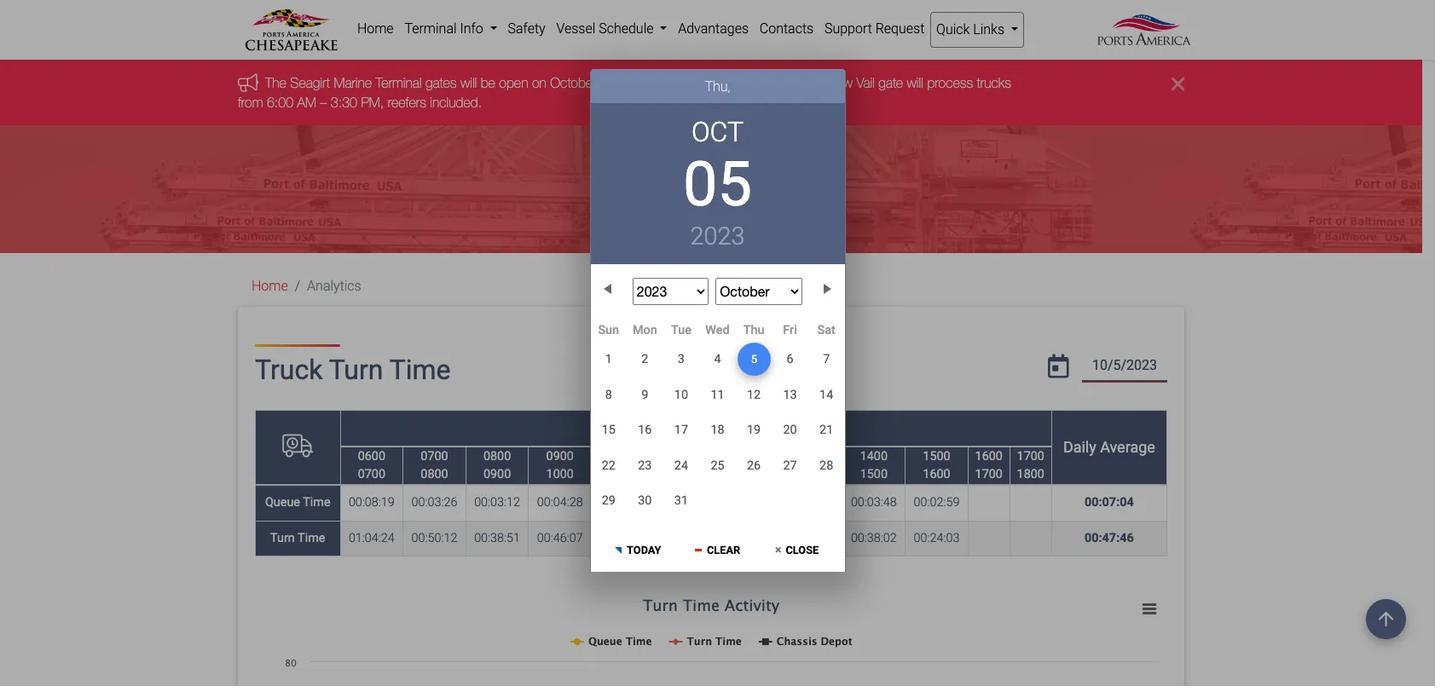 Task type: vqa. For each thing, say whether or not it's contained in the screenshot.


Task type: describe. For each thing, give the bounding box(es) containing it.
10/3/2023 cell
[[663, 342, 700, 377]]

16
[[638, 423, 652, 438]]

sun
[[598, 323, 619, 338]]

10/23/2023 cell
[[627, 448, 663, 484]]

10/31/2023 cell
[[663, 484, 700, 519]]

analytics
[[307, 278, 361, 294]]

00:02:59
[[914, 496, 960, 510]]

1 the from the left
[[265, 75, 287, 91]]

oct
[[692, 116, 744, 148]]

0 vertical spatial 1200
[[735, 449, 762, 464]]

00:57:13
[[726, 532, 772, 546]]

go to top image
[[1367, 600, 1407, 640]]

time for 01:04:24
[[298, 532, 325, 546]]

00:03:26
[[412, 496, 458, 510]]

00:47:46
[[1085, 532, 1134, 546]]

1 will from the left
[[461, 75, 477, 91]]

turn time
[[271, 532, 325, 546]]

10/10/2023 cell
[[663, 378, 700, 413]]

be
[[481, 75, 496, 91]]

pm,
[[361, 94, 384, 110]]

1 horizontal spatial 0800
[[484, 449, 511, 464]]

7
[[823, 352, 830, 367]]

1 vertical spatial 1200
[[672, 468, 700, 482]]

truck
[[255, 354, 323, 387]]

00:52:56
[[600, 532, 646, 546]]

contacts
[[760, 20, 814, 37]]

2023
[[691, 222, 745, 251]]

0 vertical spatial 1400
[[860, 449, 888, 464]]

1400 1500
[[860, 449, 888, 482]]

0 vertical spatial 0700
[[421, 449, 448, 464]]

0700 0800
[[421, 449, 448, 482]]

10/29/2023 cell
[[591, 484, 627, 519]]

5
[[751, 353, 757, 366]]

1100 1200
[[672, 449, 700, 482]]

10/4/2023 cell
[[700, 342, 736, 377]]

00:13:21
[[663, 496, 709, 510]]

columbus
[[626, 75, 685, 91]]

1 vertical spatial 1500
[[860, 468, 888, 482]]

2 the from the left
[[717, 75, 739, 91]]

00:24:03
[[914, 532, 960, 546]]

1 gate from the left
[[773, 75, 798, 91]]

10/13/2023 cell
[[772, 378, 809, 413]]

3:30
[[331, 94, 357, 110]]

13
[[784, 388, 797, 403]]

05
[[683, 148, 752, 221]]

1 vertical spatial 1300
[[735, 468, 762, 482]]

queue time
[[265, 496, 331, 510]]

clear
[[707, 544, 741, 557]]

10/21/2023 cell
[[809, 413, 845, 448]]

october
[[550, 75, 597, 91]]

0 vertical spatial average
[[693, 419, 748, 437]]

10/9/2023 cell
[[627, 378, 663, 413]]

10/28/2023 cell
[[809, 448, 845, 484]]

1 vertical spatial home link
[[252, 278, 288, 294]]

10/25/2023 cell
[[700, 448, 736, 484]]

truck turn time
[[255, 354, 451, 387]]

1 vertical spatial 0700
[[358, 468, 386, 482]]

10/6/2023 cell
[[772, 342, 809, 377]]

10/30/2023 cell
[[627, 484, 663, 519]]

10/7/2023 cell
[[809, 342, 845, 377]]

10/16/2023 cell
[[627, 413, 663, 448]]

thu,
[[705, 78, 731, 94]]

mon
[[633, 323, 657, 338]]

10/2/2023 cell
[[627, 342, 663, 377]]

1 vertical spatial 1700
[[976, 468, 1003, 482]]

27
[[784, 459, 797, 473]]

the seagirt marine terminal gates will be open on october 9th, columbus day. the main gate and new vail gate will process trucks from 6:00 am – 3:30 pm, reefers included. alert
[[0, 60, 1423, 126]]

trucks
[[977, 75, 1012, 91]]

28
[[820, 459, 834, 473]]

support
[[825, 20, 872, 37]]

day.
[[689, 75, 714, 91]]

close
[[786, 544, 819, 557]]

10/5/2023 cell
[[738, 343, 770, 376]]

new
[[827, 75, 853, 91]]

00:10:27
[[600, 496, 646, 510]]

safety link
[[503, 12, 551, 46]]

15
[[602, 423, 616, 438]]

1 horizontal spatial 1500
[[923, 449, 951, 464]]

vail
[[857, 75, 875, 91]]

0 vertical spatial 0900
[[546, 449, 574, 464]]

11
[[711, 388, 725, 403]]

0600 0700
[[358, 449, 386, 482]]

6:00
[[267, 94, 293, 110]]

10/18/2023 cell
[[700, 413, 736, 448]]

00:38:51
[[474, 532, 520, 546]]

1 horizontal spatial average
[[1101, 438, 1156, 456]]

25
[[711, 459, 725, 473]]

gates
[[426, 75, 457, 91]]

0 horizontal spatial 1000
[[546, 468, 574, 482]]

1
[[605, 352, 612, 367]]

am
[[297, 94, 316, 110]]

and
[[802, 75, 823, 91]]

1000 1100
[[609, 449, 637, 482]]

14
[[820, 388, 834, 403]]

10/24/2023 cell
[[663, 448, 700, 484]]

time for 00:08:19
[[303, 496, 331, 510]]

10/26/2023 cell
[[736, 448, 772, 484]]

00:07:04
[[1085, 496, 1134, 510]]

10/15/2023 cell
[[591, 413, 627, 448]]

close button
[[758, 530, 836, 568]]

24
[[675, 459, 688, 473]]

1700 1800
[[1017, 449, 1045, 482]]

support request link
[[819, 12, 930, 46]]

10/11/2023 cell
[[700, 378, 736, 413]]

0800 0900
[[484, 449, 511, 482]]

2
[[642, 352, 649, 367]]

10/27/2023 cell
[[772, 448, 809, 484]]

seagirt
[[290, 75, 330, 91]]

advantages link
[[673, 12, 754, 46]]

safety
[[508, 20, 546, 37]]

on
[[532, 75, 547, 91]]

hourly
[[645, 419, 689, 437]]

0900 1000
[[546, 449, 574, 482]]

1600 1700
[[976, 449, 1003, 482]]



Task type: locate. For each thing, give the bounding box(es) containing it.
home link left analytics
[[252, 278, 288, 294]]

1 horizontal spatial 1600
[[976, 449, 1003, 464]]

0 vertical spatial 0800
[[484, 449, 511, 464]]

12
[[747, 388, 761, 403]]

1400
[[860, 449, 888, 464], [798, 468, 825, 482]]

31
[[675, 494, 688, 508]]

1 vertical spatial time
[[303, 496, 331, 510]]

0 horizontal spatial 1700
[[976, 468, 1003, 482]]

turn down queue
[[271, 532, 295, 546]]

0 vertical spatial 1300
[[798, 449, 825, 464]]

will left process
[[907, 75, 924, 91]]

00:08:19
[[349, 496, 395, 510]]

fri
[[783, 323, 797, 338]]

1 horizontal spatial 1700
[[1017, 449, 1045, 464]]

will left be
[[461, 75, 477, 91]]

tue
[[671, 323, 692, 338]]

0900 up '00:04:28'
[[546, 449, 574, 464]]

the right day.
[[717, 75, 739, 91]]

00:04:28
[[537, 496, 583, 510]]

1 horizontal spatial 1100
[[672, 449, 700, 464]]

30
[[638, 494, 652, 508]]

1000 left "23"
[[609, 449, 637, 464]]

0 vertical spatial time
[[390, 354, 451, 387]]

0 horizontal spatial home
[[252, 278, 288, 294]]

calendar day image
[[1048, 355, 1069, 379]]

time
[[390, 354, 451, 387], [303, 496, 331, 510], [298, 532, 325, 546]]

the up 6:00
[[265, 75, 287, 91]]

1700 left '1800'
[[976, 468, 1003, 482]]

average right the daily
[[1101, 438, 1156, 456]]

sat
[[818, 323, 836, 338]]

advantages
[[678, 20, 749, 37]]

1300
[[798, 449, 825, 464], [735, 468, 762, 482]]

1 vertical spatial 1100
[[609, 468, 637, 482]]

1 horizontal spatial 1300
[[798, 449, 825, 464]]

1 vertical spatial home
[[252, 278, 288, 294]]

20
[[784, 423, 797, 438]]

bullhorn image
[[238, 73, 265, 92]]

0 horizontal spatial 0800
[[421, 468, 448, 482]]

request
[[876, 20, 925, 37]]

6
[[787, 352, 794, 367]]

main
[[743, 75, 770, 91]]

0600
[[358, 449, 386, 464]]

1 horizontal spatial 1400
[[860, 449, 888, 464]]

average down 10/11/2023 cell
[[693, 419, 748, 437]]

00:50:12
[[412, 532, 458, 546]]

1 vertical spatial average
[[1101, 438, 1156, 456]]

0800 up the 00:03:12
[[484, 449, 511, 464]]

the seagirt marine terminal gates will be open on october 9th, columbus day. the main gate and new vail gate will process trucks from 6:00 am – 3:30 pm, reefers included.
[[238, 75, 1012, 110]]

0 horizontal spatial 1600
[[923, 468, 951, 482]]

1800
[[1017, 468, 1045, 482]]

1000 up '00:04:28'
[[546, 468, 574, 482]]

3
[[678, 352, 685, 367]]

contacts link
[[754, 12, 819, 46]]

10/12/2023 cell
[[736, 378, 772, 413]]

the seagirt marine terminal gates will be open on october 9th, columbus day. the main gate and new vail gate will process trucks from 6:00 am – 3:30 pm, reefers included. link
[[238, 75, 1012, 110]]

1100 left "23"
[[609, 468, 637, 482]]

home
[[357, 20, 394, 37], [252, 278, 288, 294]]

0 horizontal spatial 1200
[[672, 468, 700, 482]]

0 horizontal spatial turn
[[271, 532, 295, 546]]

2 vertical spatial time
[[298, 532, 325, 546]]

1 vertical spatial 1000
[[546, 468, 574, 482]]

1000
[[609, 449, 637, 464], [546, 468, 574, 482]]

oct 05 2023
[[683, 116, 752, 251]]

21
[[820, 423, 834, 438]]

10/14/2023 cell
[[809, 378, 845, 413]]

1 horizontal spatial will
[[907, 75, 924, 91]]

1 horizontal spatial turn
[[329, 354, 383, 387]]

0 vertical spatial home
[[357, 20, 394, 37]]

10/20/2023 cell
[[772, 413, 809, 448]]

0 vertical spatial 1000
[[609, 449, 637, 464]]

17
[[675, 423, 688, 438]]

1400 up 00:03:48
[[860, 449, 888, 464]]

gate left the and
[[773, 75, 798, 91]]

0 vertical spatial home link
[[352, 12, 399, 46]]

1200 1300
[[735, 449, 762, 482]]

thu
[[744, 323, 765, 338]]

turn
[[329, 354, 383, 387], [271, 532, 295, 546]]

22
[[602, 459, 616, 473]]

1 horizontal spatial 1000
[[609, 449, 637, 464]]

1700
[[1017, 449, 1045, 464], [976, 468, 1003, 482]]

0 vertical spatial turn
[[329, 354, 383, 387]]

0 horizontal spatial 1300
[[735, 468, 762, 482]]

1100 down 10/17/2023 cell
[[672, 449, 700, 464]]

0 horizontal spatial will
[[461, 75, 477, 91]]

10
[[675, 388, 688, 403]]

10/17/2023 cell
[[663, 413, 700, 448]]

2 gate from the left
[[879, 75, 904, 91]]

home link up marine at the left top of page
[[352, 12, 399, 46]]

1600 left 1700 1800 on the right bottom of the page
[[976, 449, 1003, 464]]

18
[[711, 423, 725, 438]]

grid
[[591, 322, 845, 519]]

26
[[747, 459, 761, 473]]

0 horizontal spatial the
[[265, 75, 287, 91]]

1300 right 25
[[735, 468, 762, 482]]

0700 up 00:03:26
[[421, 449, 448, 464]]

1300 1400
[[798, 449, 825, 482]]

1400 right 27
[[798, 468, 825, 482]]

0900 up the 00:03:12
[[484, 468, 511, 482]]

10/22/2023 cell
[[591, 448, 627, 484]]

00:38:02
[[851, 532, 897, 546]]

23
[[638, 459, 652, 473]]

1700 up '1800'
[[1017, 449, 1045, 464]]

daily
[[1064, 438, 1097, 456]]

1500 up 00:03:48
[[860, 468, 888, 482]]

0900
[[546, 449, 574, 464], [484, 468, 511, 482]]

today button
[[599, 530, 678, 568]]

8
[[605, 388, 612, 403]]

0700 down 0600
[[358, 468, 386, 482]]

2 will from the left
[[907, 75, 924, 91]]

None text field
[[1082, 352, 1168, 382]]

9th,
[[601, 75, 623, 91]]

0 horizontal spatial 0700
[[358, 468, 386, 482]]

19
[[747, 423, 761, 438]]

reefers
[[388, 94, 426, 110]]

4
[[714, 352, 721, 367]]

queue
[[265, 496, 300, 510]]

0800 up 00:03:26
[[421, 468, 448, 482]]

–
[[320, 94, 327, 110]]

10/19/2023 cell
[[736, 413, 772, 448]]

process
[[928, 75, 973, 91]]

0 horizontal spatial 1400
[[798, 468, 825, 482]]

9
[[642, 388, 649, 403]]

1 horizontal spatial gate
[[879, 75, 904, 91]]

gate right vail
[[879, 75, 904, 91]]

1 vertical spatial turn
[[271, 532, 295, 546]]

wed
[[706, 323, 730, 338]]

0 horizontal spatial 0900
[[484, 468, 511, 482]]

marine
[[334, 75, 372, 91]]

turn right truck
[[329, 354, 383, 387]]

1500 1600
[[923, 449, 951, 482]]

10/1/2023 cell
[[591, 342, 627, 377]]

0 horizontal spatial home link
[[252, 278, 288, 294]]

close image
[[1172, 74, 1185, 94]]

1 horizontal spatial home link
[[352, 12, 399, 46]]

terminal
[[376, 75, 422, 91]]

1 horizontal spatial 0700
[[421, 449, 448, 464]]

home left analytics
[[252, 278, 288, 294]]

0 horizontal spatial average
[[693, 419, 748, 437]]

0 vertical spatial 1700
[[1017, 449, 1045, 464]]

0 horizontal spatial 1100
[[609, 468, 637, 482]]

10/8/2023 cell
[[591, 378, 627, 413]]

00:50:50
[[788, 532, 834, 546]]

1 vertical spatial 1600
[[923, 468, 951, 482]]

1 vertical spatial 0800
[[421, 468, 448, 482]]

1 vertical spatial 0900
[[484, 468, 511, 482]]

0 vertical spatial 1500
[[923, 449, 951, 464]]

grid containing sun
[[591, 322, 845, 519]]

0 vertical spatial 1100
[[672, 449, 700, 464]]

home up marine at the left top of page
[[357, 20, 394, 37]]

0 vertical spatial 1600
[[976, 449, 1003, 464]]

00:03:12
[[474, 496, 520, 510]]

1 horizontal spatial the
[[717, 75, 739, 91]]

1500 up 00:02:59
[[923, 449, 951, 464]]

1 horizontal spatial home
[[357, 20, 394, 37]]

1300 right 27
[[798, 449, 825, 464]]

1 horizontal spatial 0900
[[546, 449, 574, 464]]

1 vertical spatial 1400
[[798, 468, 825, 482]]

1200
[[735, 449, 762, 464], [672, 468, 700, 482]]

00:54:58
[[663, 532, 709, 546]]

support request
[[825, 20, 925, 37]]

1600 up 00:02:59
[[923, 468, 951, 482]]

1200 up 31
[[672, 468, 700, 482]]

1200 down 10/19/2023 cell
[[735, 449, 762, 464]]

1 horizontal spatial 1200
[[735, 449, 762, 464]]

0 horizontal spatial 1500
[[860, 468, 888, 482]]

00:46:07
[[537, 532, 583, 546]]

0 horizontal spatial gate
[[773, 75, 798, 91]]

today
[[627, 544, 661, 557]]



